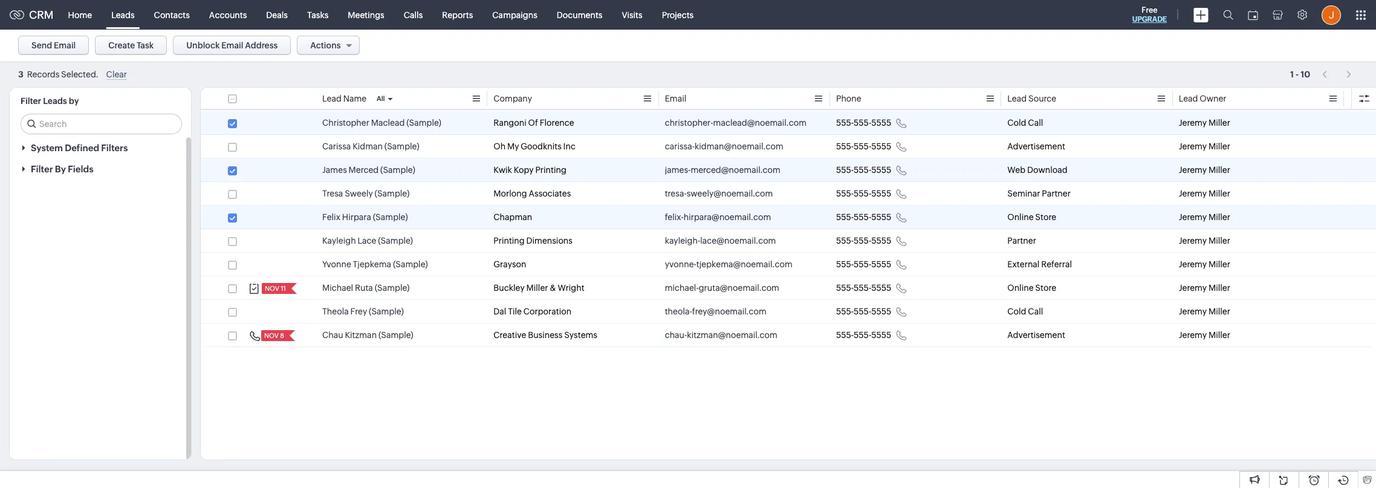Task type: vqa. For each thing, say whether or not it's contained in the screenshot.


Task type: describe. For each thing, give the bounding box(es) containing it.
1 - 10
[[1291, 69, 1311, 79]]

555-555-5555 for chau-kitzman@noemail.com
[[837, 330, 892, 340]]

miller for christopher-maclead@noemail.com
[[1209, 118, 1231, 128]]

555-555-5555 for theola-frey@noemail.com
[[837, 307, 892, 316]]

michael-gruta@noemail.com
[[665, 283, 780, 293]]

documents
[[557, 10, 603, 20]]

nov 8
[[264, 332, 284, 339]]

profile image
[[1322, 5, 1342, 24]]

christopher
[[322, 118, 370, 128]]

wright
[[558, 283, 585, 293]]

(sample) for yvonne tjepkema (sample)
[[393, 259, 428, 269]]

hirpara@noemail.com
[[684, 212, 771, 222]]

michael-gruta@noemail.com link
[[665, 282, 780, 294]]

clear
[[106, 70, 127, 79]]

5555 for christopher-maclead@noemail.com
[[872, 118, 892, 128]]

(sample) for carissa kidman (sample)
[[385, 142, 420, 151]]

of
[[528, 118, 538, 128]]

tresa-sweely@noemail.com
[[665, 189, 773, 198]]

creative
[[494, 330, 526, 340]]

calls link
[[394, 0, 433, 29]]

send email button
[[18, 36, 89, 55]]

crm
[[29, 8, 54, 21]]

call for christopher-maclead@noemail.com
[[1028, 118, 1044, 128]]

miller for chau-kitzman@noemail.com
[[1209, 330, 1231, 340]]

contacts link
[[144, 0, 200, 29]]

advertisement for carissa-kidman@noemail.com
[[1008, 142, 1066, 151]]

external
[[1008, 259, 1040, 269]]

kayleigh-lace@noemail.com
[[665, 236, 776, 246]]

0 vertical spatial partner
[[1042, 189, 1071, 198]]

rangoni of florence
[[494, 118, 574, 128]]

online store for gruta@noemail.com
[[1008, 283, 1057, 293]]

call for theola-frey@noemail.com
[[1028, 307, 1044, 316]]

christopher-maclead@noemail.com
[[665, 118, 807, 128]]

store for michael-gruta@noemail.com
[[1036, 283, 1057, 293]]

cold for theola-frey@noemail.com
[[1008, 307, 1027, 316]]

defined
[[65, 143, 99, 153]]

james
[[322, 165, 347, 175]]

maclead
[[371, 118, 405, 128]]

system defined filters
[[31, 143, 128, 153]]

advertisement for chau-kitzman@noemail.com
[[1008, 330, 1066, 340]]

0 vertical spatial printing
[[536, 165, 567, 175]]

1 vertical spatial leads
[[43, 96, 67, 106]]

chau
[[322, 330, 343, 340]]

kidman
[[353, 142, 383, 151]]

store for felix-hirpara@noemail.com
[[1036, 212, 1057, 222]]

email for unblock
[[221, 41, 243, 50]]

2 horizontal spatial email
[[665, 94, 687, 103]]

miller for yvonne-tjepkema@noemail.com
[[1209, 259, 1231, 269]]

(sample) for michael ruta (sample)
[[375, 283, 410, 293]]

filter leads by
[[21, 96, 79, 106]]

miller for michael-gruta@noemail.com
[[1209, 283, 1231, 293]]

sweely@noemail.com
[[687, 189, 773, 198]]

dal
[[494, 307, 507, 316]]

5555 for carissa-kidman@noemail.com
[[872, 142, 892, 151]]

555-555-5555 for kayleigh-lace@noemail.com
[[837, 236, 892, 246]]

0 vertical spatial leads
[[111, 10, 135, 20]]

tile
[[508, 307, 522, 316]]

felix-
[[665, 212, 684, 222]]

records
[[27, 70, 59, 79]]

0 horizontal spatial partner
[[1008, 236, 1037, 246]]

source
[[1029, 94, 1057, 103]]

grayson
[[494, 259, 527, 269]]

morlong associates
[[494, 189, 571, 198]]

carissa kidman (sample) link
[[322, 140, 420, 152]]

kayleigh-lace@noemail.com link
[[665, 235, 776, 247]]

jeremy for carissa-kidman@noemail.com
[[1179, 142, 1207, 151]]

meetings link
[[338, 0, 394, 29]]

nov for chau
[[264, 332, 279, 339]]

-
[[1296, 69, 1299, 79]]

jeremy miller for christopher-maclead@noemail.com
[[1179, 118, 1231, 128]]

nov 8 link
[[261, 330, 285, 341]]

5555 for theola-frey@noemail.com
[[872, 307, 892, 316]]

send
[[31, 41, 52, 50]]

system
[[31, 143, 63, 153]]

lead owner
[[1179, 94, 1227, 103]]

tasks link
[[298, 0, 338, 29]]

0 horizontal spatial printing
[[494, 236, 525, 246]]

kitzman@noemail.com
[[687, 330, 778, 340]]

tresa
[[322, 189, 343, 198]]

free upgrade
[[1133, 5, 1167, 24]]

james-
[[665, 165, 691, 175]]

reports link
[[433, 0, 483, 29]]

upgrade
[[1133, 15, 1167, 24]]

jeremy miller for james-merced@noemail.com
[[1179, 165, 1231, 175]]

contacts
[[154, 10, 190, 20]]

frey
[[351, 307, 367, 316]]

jeremy miller for tresa-sweely@noemail.com
[[1179, 189, 1231, 198]]

create menu element
[[1187, 0, 1216, 29]]

download
[[1028, 165, 1068, 175]]

theola
[[322, 307, 349, 316]]

555-555-5555 for michael-gruta@noemail.com
[[837, 283, 892, 293]]

lead for lead source
[[1008, 94, 1027, 103]]

555-555-5555 for james-merced@noemail.com
[[837, 165, 892, 175]]

michael ruta (sample) link
[[322, 282, 410, 294]]

maclead@noemail.com
[[713, 118, 807, 128]]

calls
[[404, 10, 423, 20]]

selected.
[[61, 70, 98, 79]]

miller for felix-hirpara@noemail.com
[[1209, 212, 1231, 222]]

555-555-5555 for felix-hirpara@noemail.com
[[837, 212, 892, 222]]

morlong
[[494, 189, 527, 198]]

row group containing christopher maclead (sample)
[[201, 111, 1377, 347]]

jeremy miller for theola-frey@noemail.com
[[1179, 307, 1231, 316]]

kwik kopy printing
[[494, 165, 567, 175]]

jeremy miller for yvonne-tjepkema@noemail.com
[[1179, 259, 1231, 269]]

visits
[[622, 10, 643, 20]]

kwik
[[494, 165, 512, 175]]

online store for hirpara@noemail.com
[[1008, 212, 1057, 222]]

visits link
[[612, 0, 652, 29]]

jeremy for chau-kitzman@noemail.com
[[1179, 330, 1207, 340]]

(sample) for felix hirpara (sample)
[[373, 212, 408, 222]]

miller for tresa-sweely@noemail.com
[[1209, 189, 1231, 198]]

chau-
[[665, 330, 687, 340]]

miller for james-merced@noemail.com
[[1209, 165, 1231, 175]]

accounts
[[209, 10, 247, 20]]

inc
[[563, 142, 576, 151]]

christopher-
[[665, 118, 713, 128]]

jeremy for yvonne-tjepkema@noemail.com
[[1179, 259, 1207, 269]]

miller for carissa-kidman@noemail.com
[[1209, 142, 1231, 151]]

carissa-
[[665, 142, 695, 151]]

michael
[[322, 283, 353, 293]]



Task type: locate. For each thing, give the bounding box(es) containing it.
1 vertical spatial online store
[[1008, 283, 1057, 293]]

5 555-555-5555 from the top
[[837, 212, 892, 222]]

1 vertical spatial advertisement
[[1008, 330, 1066, 340]]

3 5555 from the top
[[872, 165, 892, 175]]

online store down the external referral
[[1008, 283, 1057, 293]]

online for felix-hirpara@noemail.com
[[1008, 212, 1034, 222]]

&
[[550, 283, 556, 293]]

ruta
[[355, 283, 373, 293]]

10 jeremy from the top
[[1179, 330, 1207, 340]]

partner up external
[[1008, 236, 1037, 246]]

christopher-maclead@noemail.com link
[[665, 117, 807, 129]]

felix
[[322, 212, 341, 222]]

chau-kitzman@noemail.com link
[[665, 329, 778, 341]]

1 vertical spatial filter
[[31, 164, 53, 174]]

carissa
[[322, 142, 351, 151]]

(sample) right kitzman
[[379, 330, 414, 340]]

(sample) for christopher maclead (sample)
[[407, 118, 442, 128]]

lace@noemail.com
[[701, 236, 776, 246]]

deals link
[[257, 0, 298, 29]]

lead left the owner on the right of the page
[[1179, 94, 1199, 103]]

miller for theola-frey@noemail.com
[[1209, 307, 1231, 316]]

online for michael-gruta@noemail.com
[[1008, 283, 1034, 293]]

buckley
[[494, 283, 525, 293]]

company
[[494, 94, 532, 103]]

nov left 8 on the left bottom of the page
[[264, 332, 279, 339]]

filter down 3
[[21, 96, 41, 106]]

documents link
[[547, 0, 612, 29]]

create menu image
[[1194, 8, 1209, 22]]

search image
[[1224, 10, 1234, 20]]

1 jeremy miller from the top
[[1179, 118, 1231, 128]]

2 lead from the left
[[1008, 94, 1027, 103]]

1 vertical spatial online
[[1008, 283, 1034, 293]]

projects
[[662, 10, 694, 20]]

(sample) right frey
[[369, 307, 404, 316]]

james merced (sample)
[[322, 165, 415, 175]]

10 jeremy miller from the top
[[1179, 330, 1231, 340]]

leads left the by
[[43, 96, 67, 106]]

10 5555 from the top
[[872, 330, 892, 340]]

online store
[[1008, 212, 1057, 222], [1008, 283, 1057, 293]]

jeremy for michael-gruta@noemail.com
[[1179, 283, 1207, 293]]

1 horizontal spatial partner
[[1042, 189, 1071, 198]]

jeremy for theola-frey@noemail.com
[[1179, 307, 1207, 316]]

2 online store from the top
[[1008, 283, 1057, 293]]

free
[[1142, 5, 1158, 15]]

(sample) for kayleigh lace (sample)
[[378, 236, 413, 246]]

search element
[[1216, 0, 1241, 30]]

michael-
[[665, 283, 699, 293]]

555-555-5555 for christopher-maclead@noemail.com
[[837, 118, 892, 128]]

cold down the lead source
[[1008, 118, 1027, 128]]

3 records selected.
[[18, 70, 98, 79]]

task
[[137, 41, 154, 50]]

filter by fields
[[31, 164, 94, 174]]

2 cold from the top
[[1008, 307, 1027, 316]]

1 online store from the top
[[1008, 212, 1057, 222]]

theola frey (sample) link
[[322, 305, 404, 318]]

4 jeremy from the top
[[1179, 189, 1207, 198]]

9 5555 from the top
[[872, 307, 892, 316]]

9 jeremy from the top
[[1179, 307, 1207, 316]]

jeremy miller for carissa-kidman@noemail.com
[[1179, 142, 1231, 151]]

lead source
[[1008, 94, 1057, 103]]

8 jeremy from the top
[[1179, 283, 1207, 293]]

2 call from the top
[[1028, 307, 1044, 316]]

0 horizontal spatial email
[[54, 41, 76, 50]]

8 555-555-5555 from the top
[[837, 283, 892, 293]]

3 jeremy from the top
[[1179, 165, 1207, 175]]

printing up associates
[[536, 165, 567, 175]]

5 jeremy from the top
[[1179, 212, 1207, 222]]

nov 11
[[265, 285, 286, 292]]

systems
[[564, 330, 598, 340]]

3 lead from the left
[[1179, 94, 1199, 103]]

5555 for michael-gruta@noemail.com
[[872, 283, 892, 293]]

carissa-kidman@noemail.com
[[665, 142, 784, 151]]

(sample) right maclead
[[407, 118, 442, 128]]

6 jeremy from the top
[[1179, 236, 1207, 246]]

phone
[[837, 94, 862, 103]]

dal tile corporation
[[494, 307, 572, 316]]

5555 for felix-hirpara@noemail.com
[[872, 212, 892, 222]]

9 555-555-5555 from the top
[[837, 307, 892, 316]]

1 horizontal spatial leads
[[111, 10, 135, 20]]

555-555-5555
[[837, 118, 892, 128], [837, 142, 892, 151], [837, 165, 892, 175], [837, 189, 892, 198], [837, 212, 892, 222], [837, 236, 892, 246], [837, 259, 892, 269], [837, 283, 892, 293], [837, 307, 892, 316], [837, 330, 892, 340]]

555-555-5555 for carissa-kidman@noemail.com
[[837, 142, 892, 151]]

name
[[343, 94, 367, 103]]

1 store from the top
[[1036, 212, 1057, 222]]

5555 for yvonne-tjepkema@noemail.com
[[872, 259, 892, 269]]

store down the external referral
[[1036, 283, 1057, 293]]

4 5555 from the top
[[872, 189, 892, 198]]

chau kitzman (sample) link
[[322, 329, 414, 341]]

6 5555 from the top
[[872, 236, 892, 246]]

call
[[1028, 118, 1044, 128], [1028, 307, 1044, 316]]

seminar partner
[[1008, 189, 1071, 198]]

email
[[54, 41, 76, 50], [221, 41, 243, 50], [665, 94, 687, 103]]

kitzman
[[345, 330, 377, 340]]

6 jeremy miller from the top
[[1179, 236, 1231, 246]]

4 jeremy miller from the top
[[1179, 189, 1231, 198]]

miller for kayleigh-lace@noemail.com
[[1209, 236, 1231, 246]]

address
[[245, 41, 278, 50]]

all
[[377, 95, 385, 102]]

(sample) right ruta
[[375, 283, 410, 293]]

home
[[68, 10, 92, 20]]

1 advertisement from the top
[[1008, 142, 1066, 151]]

my
[[507, 142, 519, 151]]

(sample) right lace
[[378, 236, 413, 246]]

2 5555 from the top
[[872, 142, 892, 151]]

0 vertical spatial online
[[1008, 212, 1034, 222]]

campaigns
[[493, 10, 538, 20]]

buckley miller & wright
[[494, 283, 585, 293]]

oh
[[494, 142, 506, 151]]

7 jeremy from the top
[[1179, 259, 1207, 269]]

5555 for tresa-sweely@noemail.com
[[872, 189, 892, 198]]

seminar
[[1008, 189, 1041, 198]]

online down external
[[1008, 283, 1034, 293]]

creative business systems
[[494, 330, 598, 340]]

jeremy miller for chau-kitzman@noemail.com
[[1179, 330, 1231, 340]]

partner down download
[[1042, 189, 1071, 198]]

0 horizontal spatial leads
[[43, 96, 67, 106]]

james-merced@noemail.com link
[[665, 164, 781, 176]]

1 jeremy from the top
[[1179, 118, 1207, 128]]

store
[[1036, 212, 1057, 222], [1036, 283, 1057, 293]]

7 555-555-5555 from the top
[[837, 259, 892, 269]]

1 5555 from the top
[[872, 118, 892, 128]]

kayleigh lace (sample) link
[[322, 235, 413, 247]]

1 vertical spatial printing
[[494, 236, 525, 246]]

lead for lead owner
[[1179, 94, 1199, 103]]

1 vertical spatial cold
[[1008, 307, 1027, 316]]

yvonne-tjepkema@noemail.com
[[665, 259, 793, 269]]

kayleigh-
[[665, 236, 701, 246]]

carissa-kidman@noemail.com link
[[665, 140, 784, 152]]

web
[[1008, 165, 1026, 175]]

8 5555 from the top
[[872, 283, 892, 293]]

2 555-555-5555 from the top
[[837, 142, 892, 151]]

online store down seminar partner
[[1008, 212, 1057, 222]]

1 vertical spatial partner
[[1008, 236, 1037, 246]]

tasks
[[307, 10, 329, 20]]

theola-
[[665, 307, 692, 316]]

lace
[[358, 236, 376, 246]]

store down seminar partner
[[1036, 212, 1057, 222]]

(sample) right 'merced'
[[380, 165, 415, 175]]

2 jeremy from the top
[[1179, 142, 1207, 151]]

0 horizontal spatial lead
[[322, 94, 342, 103]]

2 horizontal spatial lead
[[1179, 94, 1199, 103]]

555-555-5555 for tresa-sweely@noemail.com
[[837, 189, 892, 198]]

1 555-555-5555 from the top
[[837, 118, 892, 128]]

jeremy miller for michael-gruta@noemail.com
[[1179, 283, 1231, 293]]

(sample) down the james merced (sample) link
[[375, 189, 410, 198]]

3 jeremy miller from the top
[[1179, 165, 1231, 175]]

(sample) for chau kitzman (sample)
[[379, 330, 414, 340]]

calendar image
[[1248, 10, 1259, 20]]

0 vertical spatial cold
[[1008, 118, 1027, 128]]

jeremy for tresa-sweely@noemail.com
[[1179, 189, 1207, 198]]

Search text field
[[21, 114, 181, 134]]

cold call down external
[[1008, 307, 1044, 316]]

5 5555 from the top
[[872, 212, 892, 222]]

jeremy for james-merced@noemail.com
[[1179, 165, 1207, 175]]

online down seminar
[[1008, 212, 1034, 222]]

5 jeremy miller from the top
[[1179, 212, 1231, 222]]

7 jeremy miller from the top
[[1179, 259, 1231, 269]]

555-555-5555 for yvonne-tjepkema@noemail.com
[[837, 259, 892, 269]]

7 5555 from the top
[[872, 259, 892, 269]]

lead for lead name
[[322, 94, 342, 103]]

1 call from the top
[[1028, 118, 1044, 128]]

1
[[1291, 69, 1294, 79]]

555-
[[837, 118, 854, 128], [854, 118, 872, 128], [837, 142, 854, 151], [854, 142, 872, 151], [837, 165, 854, 175], [854, 165, 872, 175], [837, 189, 854, 198], [854, 189, 872, 198], [837, 212, 854, 222], [854, 212, 872, 222], [837, 236, 854, 246], [854, 236, 872, 246], [837, 259, 854, 269], [854, 259, 872, 269], [837, 283, 854, 293], [854, 283, 872, 293], [837, 307, 854, 316], [854, 307, 872, 316], [837, 330, 854, 340], [854, 330, 872, 340]]

2 store from the top
[[1036, 283, 1057, 293]]

cold call for theola-frey@noemail.com
[[1008, 307, 1044, 316]]

1 horizontal spatial lead
[[1008, 94, 1027, 103]]

home link
[[58, 0, 102, 29]]

tjepkema@noemail.com
[[697, 259, 793, 269]]

5555 for chau-kitzman@noemail.com
[[872, 330, 892, 340]]

cold call for christopher-maclead@noemail.com
[[1008, 118, 1044, 128]]

leads up create
[[111, 10, 135, 20]]

(sample) right tjepkema
[[393, 259, 428, 269]]

row group
[[201, 111, 1377, 347]]

rangoni
[[494, 118, 527, 128]]

1 cold from the top
[[1008, 118, 1027, 128]]

reports
[[442, 10, 473, 20]]

1 lead from the left
[[322, 94, 342, 103]]

filter left by
[[31, 164, 53, 174]]

email left address
[[221, 41, 243, 50]]

(sample) for theola frey (sample)
[[369, 307, 404, 316]]

theola frey (sample)
[[322, 307, 404, 316]]

0 vertical spatial filter
[[21, 96, 41, 106]]

filter for filter by fields
[[31, 164, 53, 174]]

michael ruta (sample)
[[322, 283, 410, 293]]

4 555-555-5555 from the top
[[837, 189, 892, 198]]

(sample) up kayleigh lace (sample)
[[373, 212, 408, 222]]

1 cold call from the top
[[1008, 118, 1044, 128]]

navigation
[[1317, 65, 1359, 83]]

0 vertical spatial advertisement
[[1008, 142, 1066, 151]]

2 online from the top
[[1008, 283, 1034, 293]]

email up christopher-
[[665, 94, 687, 103]]

web download
[[1008, 165, 1068, 175]]

5555 for james-merced@noemail.com
[[872, 165, 892, 175]]

felix hirpara (sample)
[[322, 212, 408, 222]]

0 vertical spatial call
[[1028, 118, 1044, 128]]

email for send
[[54, 41, 76, 50]]

9 jeremy miller from the top
[[1179, 307, 1231, 316]]

kayleigh
[[322, 236, 356, 246]]

nov left 11
[[265, 285, 279, 292]]

by
[[69, 96, 79, 106]]

filter inside dropdown button
[[31, 164, 53, 174]]

jeremy for christopher-maclead@noemail.com
[[1179, 118, 1207, 128]]

(sample) inside 'link'
[[375, 189, 410, 198]]

oh my goodknits inc
[[494, 142, 576, 151]]

(sample) for tresa sweely (sample)
[[375, 189, 410, 198]]

printing
[[536, 165, 567, 175], [494, 236, 525, 246]]

1 vertical spatial cold call
[[1008, 307, 1044, 316]]

jeremy miller for kayleigh-lace@noemail.com
[[1179, 236, 1231, 246]]

printing up the grayson
[[494, 236, 525, 246]]

11
[[281, 285, 286, 292]]

call down the external referral
[[1028, 307, 1044, 316]]

yvonne
[[322, 259, 351, 269]]

cold for christopher-maclead@noemail.com
[[1008, 118, 1027, 128]]

projects link
[[652, 0, 704, 29]]

accounts link
[[200, 0, 257, 29]]

6 555-555-5555 from the top
[[837, 236, 892, 246]]

cold down external
[[1008, 307, 1027, 316]]

8 jeremy miller from the top
[[1179, 283, 1231, 293]]

chau kitzman (sample)
[[322, 330, 414, 340]]

create task button
[[95, 36, 167, 55]]

1 horizontal spatial printing
[[536, 165, 567, 175]]

chapman
[[494, 212, 532, 222]]

fields
[[68, 164, 94, 174]]

online
[[1008, 212, 1034, 222], [1008, 283, 1034, 293]]

kopy
[[514, 165, 534, 175]]

cold call down the lead source
[[1008, 118, 1044, 128]]

5555 for kayleigh-lace@noemail.com
[[872, 236, 892, 246]]

2 jeremy miller from the top
[[1179, 142, 1231, 151]]

2 advertisement from the top
[[1008, 330, 1066, 340]]

printing dimensions
[[494, 236, 573, 246]]

yvonne-
[[665, 259, 697, 269]]

advertisement
[[1008, 142, 1066, 151], [1008, 330, 1066, 340]]

1 vertical spatial call
[[1028, 307, 1044, 316]]

1 vertical spatial store
[[1036, 283, 1057, 293]]

10 555-555-5555 from the top
[[837, 330, 892, 340]]

call down the lead source
[[1028, 118, 1044, 128]]

jeremy for kayleigh-lace@noemail.com
[[1179, 236, 1207, 246]]

tresa-sweely@noemail.com link
[[665, 188, 773, 200]]

1 horizontal spatial email
[[221, 41, 243, 50]]

2 cold call from the top
[[1008, 307, 1044, 316]]

0 vertical spatial store
[[1036, 212, 1057, 222]]

nov for michael
[[265, 285, 279, 292]]

0 vertical spatial nov
[[265, 285, 279, 292]]

(sample) down maclead
[[385, 142, 420, 151]]

filter for filter leads by
[[21, 96, 41, 106]]

1 vertical spatial nov
[[264, 332, 279, 339]]

3 555-555-5555 from the top
[[837, 165, 892, 175]]

jeremy for felix-hirpara@noemail.com
[[1179, 212, 1207, 222]]

email right the send on the top of the page
[[54, 41, 76, 50]]

0 vertical spatial cold call
[[1008, 118, 1044, 128]]

profile element
[[1315, 0, 1349, 29]]

5555
[[872, 118, 892, 128], [872, 142, 892, 151], [872, 165, 892, 175], [872, 189, 892, 198], [872, 212, 892, 222], [872, 236, 892, 246], [872, 259, 892, 269], [872, 283, 892, 293], [872, 307, 892, 316], [872, 330, 892, 340]]

1 online from the top
[[1008, 212, 1034, 222]]

0 vertical spatial online store
[[1008, 212, 1057, 222]]

jeremy miller for felix-hirpara@noemail.com
[[1179, 212, 1231, 222]]

lead left source
[[1008, 94, 1027, 103]]

tresa sweely (sample)
[[322, 189, 410, 198]]

theola-frey@noemail.com link
[[665, 305, 767, 318]]

system defined filters button
[[10, 137, 191, 158]]

tresa sweely (sample) link
[[322, 188, 410, 200]]

(sample) for james merced (sample)
[[380, 165, 415, 175]]

yvonne tjepkema (sample)
[[322, 259, 428, 269]]

chau-kitzman@noemail.com
[[665, 330, 778, 340]]

lead left name
[[322, 94, 342, 103]]

theola-frey@noemail.com
[[665, 307, 767, 316]]



